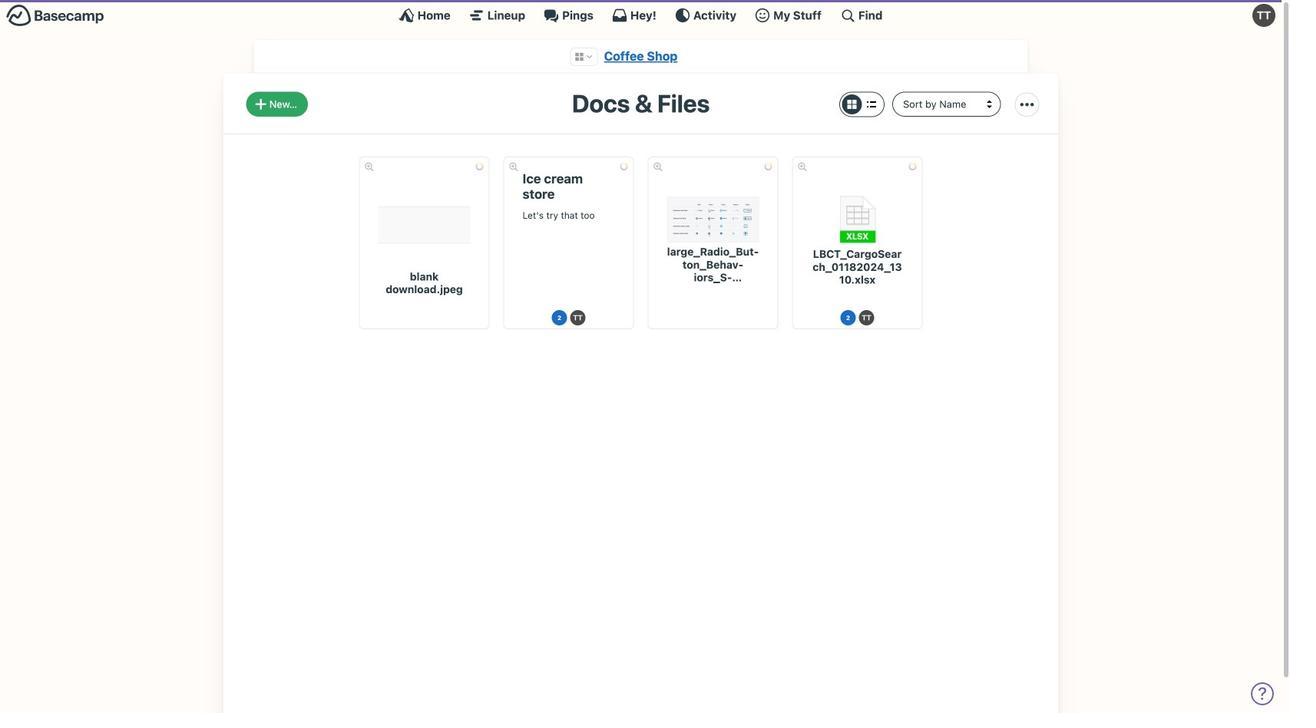 Task type: locate. For each thing, give the bounding box(es) containing it.
terry turtle image
[[570, 310, 586, 326], [859, 310, 874, 326]]

main element
[[0, 0, 1282, 30]]

terry turtle image
[[1253, 4, 1276, 27]]

0 horizontal spatial terry turtle image
[[570, 310, 586, 326]]

1 terry turtle image from the left
[[570, 310, 586, 326]]

1 horizontal spatial terry turtle image
[[859, 310, 874, 326]]



Task type: vqa. For each thing, say whether or not it's contained in the screenshot.
Step 1: Choose which to-dos to reassign in the top of the page
no



Task type: describe. For each thing, give the bounding box(es) containing it.
keyboard shortcut: ⌘ + / image
[[840, 8, 856, 23]]

2 terry turtle image from the left
[[859, 310, 874, 326]]

switch accounts image
[[6, 4, 104, 28]]



